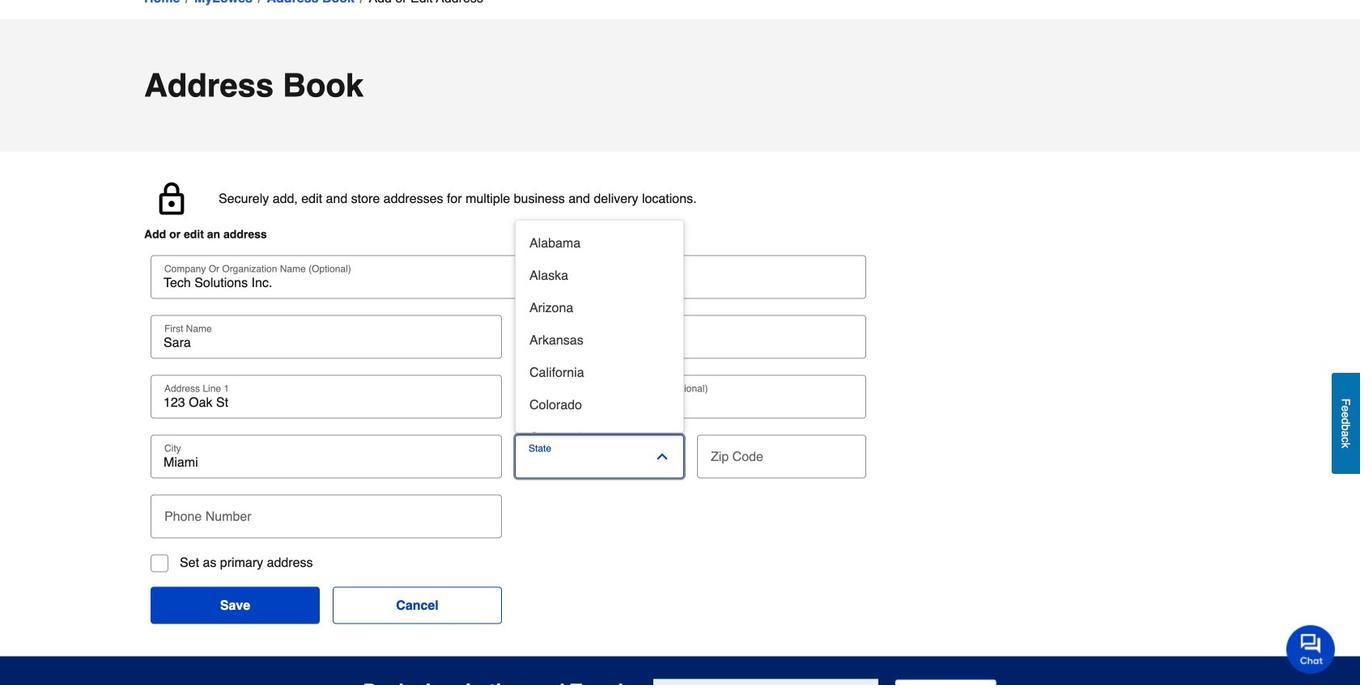 Task type: vqa. For each thing, say whether or not it's contained in the screenshot.
main content
yes



Task type: describe. For each thing, give the bounding box(es) containing it.
postalCode text field
[[704, 435, 860, 471]]

companyName text field
[[157, 275, 860, 291]]

line2 text field
[[522, 395, 860, 411]]

LastName text field
[[522, 335, 860, 351]]

phoneNumber text field
[[157, 495, 496, 531]]

chat invite button image
[[1287, 625, 1336, 675]]



Task type: locate. For each thing, give the bounding box(es) containing it.
Email Address email field
[[654, 680, 879, 686]]

FirstName text field
[[157, 335, 496, 351]]

main content
[[0, 0, 1360, 686]]

City text field
[[157, 455, 496, 471]]

line1 text field
[[157, 395, 496, 411]]

form
[[654, 680, 997, 686]]



